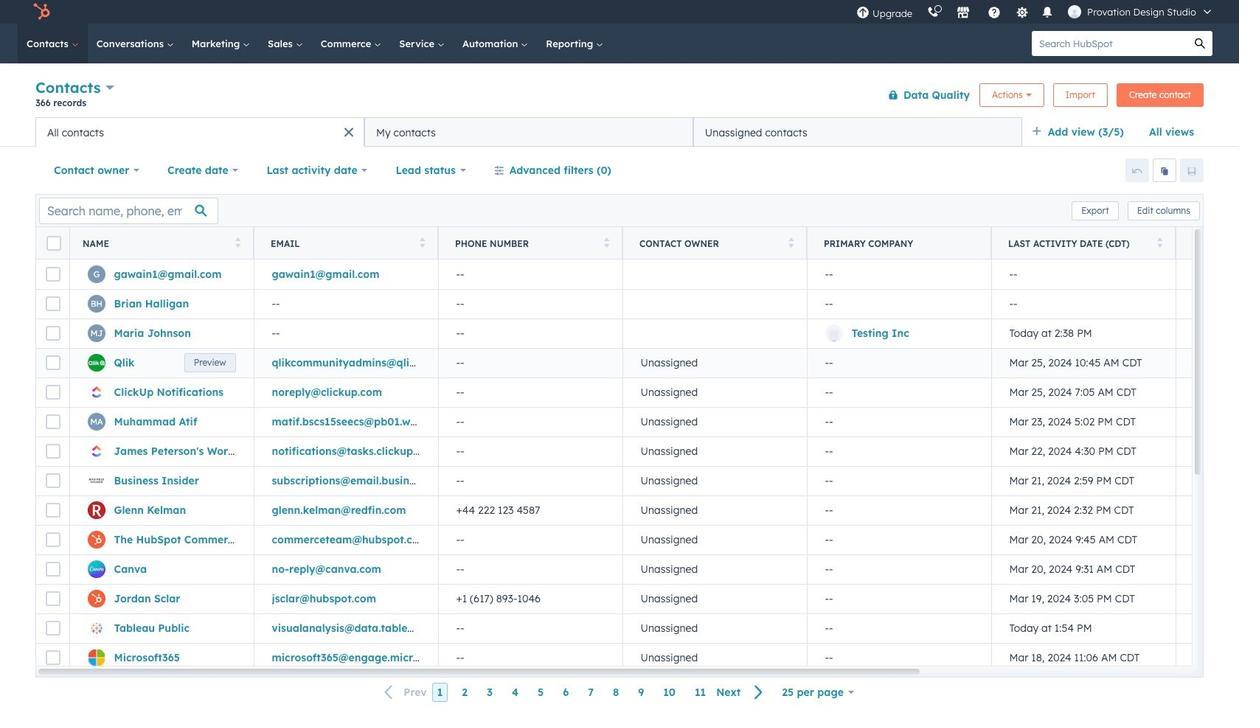 Task type: locate. For each thing, give the bounding box(es) containing it.
pagination navigation
[[376, 683, 773, 703]]

4 press to sort. element from the left
[[788, 237, 794, 250]]

Search name, phone, email addresses, or company search field
[[39, 197, 218, 224]]

1 horizontal spatial press to sort. image
[[1157, 237, 1162, 247]]

1 press to sort. image from the left
[[604, 237, 609, 247]]

5 press to sort. element from the left
[[1157, 237, 1162, 250]]

1 horizontal spatial press to sort. image
[[419, 237, 425, 247]]

press to sort. image for fifth press to sort. element from right
[[235, 237, 240, 247]]

1 press to sort. image from the left
[[235, 237, 240, 247]]

2 press to sort. element from the left
[[419, 237, 425, 250]]

press to sort. element
[[235, 237, 240, 250], [419, 237, 425, 250], [604, 237, 609, 250], [788, 237, 794, 250], [1157, 237, 1162, 250]]

2 horizontal spatial press to sort. image
[[788, 237, 794, 247]]

press to sort. image
[[604, 237, 609, 247], [1157, 237, 1162, 247]]

2 press to sort. image from the left
[[1157, 237, 1162, 247]]

menu
[[849, 0, 1221, 24]]

2 press to sort. image from the left
[[419, 237, 425, 247]]

0 horizontal spatial press to sort. image
[[235, 237, 240, 247]]

0 horizontal spatial press to sort. image
[[604, 237, 609, 247]]

press to sort. image
[[235, 237, 240, 247], [419, 237, 425, 247], [788, 237, 794, 247]]

press to sort. image for third press to sort. element from the right
[[604, 237, 609, 247]]

press to sort. image for fourth press to sort. element from the right
[[419, 237, 425, 247]]

column header
[[807, 227, 992, 260]]

banner
[[35, 76, 1204, 117]]

3 press to sort. image from the left
[[788, 237, 794, 247]]



Task type: describe. For each thing, give the bounding box(es) containing it.
james peterson image
[[1068, 5, 1081, 18]]

press to sort. image for 5th press to sort. element
[[1157, 237, 1162, 247]]

Search HubSpot search field
[[1032, 31, 1188, 56]]

marketplaces image
[[957, 7, 970, 20]]

1 press to sort. element from the left
[[235, 237, 240, 250]]

press to sort. image for 4th press to sort. element from left
[[788, 237, 794, 247]]

3 press to sort. element from the left
[[604, 237, 609, 250]]



Task type: vqa. For each thing, say whether or not it's contained in the screenshot.
No
no



